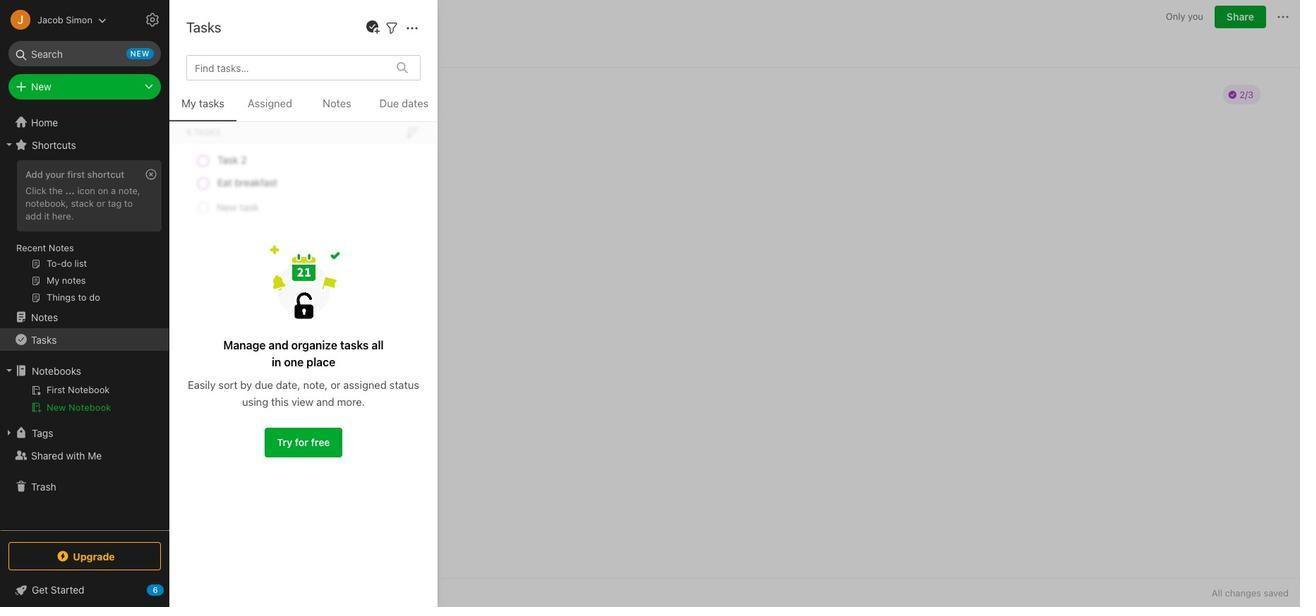 Task type: vqa. For each thing, say whether or not it's contained in the screenshot.
Go to note or move task field
no



Task type: describe. For each thing, give the bounding box(es) containing it.
new button
[[8, 74, 161, 100]]

my tasks button
[[169, 95, 237, 121]]

status
[[390, 379, 419, 391]]

here.
[[52, 210, 74, 222]]

home
[[31, 116, 58, 128]]

tasks button
[[0, 328, 169, 351]]

free
[[311, 436, 330, 448]]

shared with me link
[[0, 444, 169, 467]]

shortcut
[[87, 169, 124, 180]]

jacob simon
[[37, 14, 93, 25]]

add
[[25, 169, 43, 180]]

using
[[242, 395, 268, 408]]

me
[[88, 449, 102, 461]]

tasks inside button
[[31, 334, 57, 346]]

on inside note window 'element'
[[234, 43, 246, 55]]

sort
[[218, 379, 238, 391]]

notes button
[[304, 95, 371, 121]]

your
[[45, 169, 65, 180]]

13,
[[269, 43, 282, 55]]

tree containing home
[[0, 111, 169, 530]]

add
[[25, 210, 42, 222]]

saved
[[1264, 588, 1290, 599]]

try for free
[[277, 436, 330, 448]]

notes link
[[0, 306, 169, 328]]

on inside icon on a note, notebook, stack or tag to add it here.
[[98, 185, 108, 196]]

edited
[[203, 43, 232, 55]]

in
[[272, 356, 281, 369]]

date,
[[276, 379, 301, 391]]

shortcuts button
[[0, 133, 169, 156]]

more actions and view options image
[[404, 19, 421, 36]]

add your first shortcut
[[25, 169, 124, 180]]

to
[[124, 198, 133, 209]]

due
[[255, 379, 273, 391]]

notebooks
[[32, 365, 81, 377]]

Help and Learning task checklist field
[[0, 579, 169, 602]]

try
[[277, 436, 293, 448]]

notes inside notes link
[[31, 311, 58, 323]]

one
[[284, 356, 304, 369]]

only
[[1167, 11, 1186, 22]]

due
[[380, 97, 399, 109]]

and inside manage and organize tasks all in one place
[[269, 339, 289, 352]]

Filter tasks field
[[383, 19, 400, 36]]

get
[[32, 584, 48, 596]]

upgrade button
[[8, 542, 161, 571]]

expand note image
[[179, 8, 196, 25]]

more.
[[337, 395, 365, 408]]

share
[[1227, 11, 1255, 23]]

new search field
[[18, 41, 154, 66]]

notebook
[[69, 402, 111, 413]]

trash link
[[0, 475, 169, 498]]

new notebook
[[47, 402, 111, 413]]

first
[[67, 169, 85, 180]]

organize
[[291, 339, 338, 352]]

all
[[1212, 588, 1223, 599]]

click the ...
[[25, 185, 75, 196]]

by
[[240, 379, 252, 391]]

icon on a note, notebook, stack or tag to add it here.
[[25, 185, 140, 222]]

expand tags image
[[4, 427, 15, 439]]

get started
[[32, 584, 84, 596]]

dec
[[248, 43, 266, 55]]

1 vertical spatial notes
[[49, 242, 74, 254]]

place
[[307, 356, 336, 369]]

new for new notebook
[[47, 402, 66, 413]]

for
[[295, 436, 309, 448]]

notebook,
[[25, 198, 68, 209]]



Task type: locate. For each thing, give the bounding box(es) containing it.
0 horizontal spatial tasks
[[199, 97, 225, 109]]

new up home
[[31, 81, 51, 93]]

icon
[[77, 185, 95, 196]]

new
[[130, 49, 150, 58]]

2 vertical spatial notes
[[31, 311, 58, 323]]

1 vertical spatial note,
[[303, 379, 328, 391]]

new
[[31, 81, 51, 93], [47, 402, 66, 413]]

new for new
[[31, 81, 51, 93]]

tree
[[0, 111, 169, 530]]

and inside easily sort by due date, note, or assigned status using this view and more.
[[316, 395, 334, 408]]

manage
[[223, 339, 266, 352]]

only you
[[1167, 11, 1204, 22]]

click
[[25, 185, 46, 196]]

0 horizontal spatial note,
[[119, 185, 140, 196]]

1 horizontal spatial on
[[234, 43, 246, 55]]

shared with me
[[31, 449, 102, 461]]

0 vertical spatial notes
[[323, 97, 352, 109]]

started
[[51, 584, 84, 596]]

0 vertical spatial note,
[[119, 185, 140, 196]]

trash
[[31, 481, 56, 493]]

my
[[182, 97, 196, 109]]

0 horizontal spatial tasks
[[31, 334, 57, 346]]

upgrade
[[73, 550, 115, 562]]

group
[[0, 156, 169, 311]]

last edited on dec 13, 2023
[[181, 43, 309, 55]]

Search text field
[[18, 41, 151, 66]]

jacob
[[37, 14, 63, 25]]

tags button
[[0, 422, 169, 444]]

tasks
[[199, 97, 225, 109], [340, 339, 369, 352]]

Note Editor text field
[[169, 68, 1301, 578]]

due dates button
[[371, 95, 438, 121]]

tasks left the all
[[340, 339, 369, 352]]

note,
[[119, 185, 140, 196], [303, 379, 328, 391]]

a
[[111, 185, 116, 196]]

expand notebooks image
[[4, 365, 15, 376]]

tags
[[32, 427, 53, 439]]

recent notes
[[16, 242, 74, 254]]

new task image
[[364, 19, 381, 36]]

on left dec
[[234, 43, 246, 55]]

1 vertical spatial new
[[47, 402, 66, 413]]

changes
[[1226, 588, 1262, 599]]

my tasks
[[182, 97, 225, 109]]

manage and organize tasks all in one place
[[223, 339, 384, 369]]

easily
[[188, 379, 216, 391]]

notebooks link
[[0, 359, 169, 382]]

note, up 'view'
[[303, 379, 328, 391]]

this
[[271, 395, 289, 408]]

notes
[[323, 97, 352, 109], [49, 242, 74, 254], [31, 311, 58, 323]]

1 vertical spatial tasks
[[31, 334, 57, 346]]

filter tasks image
[[383, 19, 400, 36]]

assigned
[[248, 97, 292, 109]]

note, inside easily sort by due date, note, or assigned status using this view and more.
[[303, 379, 328, 391]]

1 horizontal spatial and
[[316, 395, 334, 408]]

group containing add your first shortcut
[[0, 156, 169, 311]]

new inside button
[[47, 402, 66, 413]]

assigned
[[343, 379, 387, 391]]

note window element
[[169, 0, 1301, 607]]

easily sort by due date, note, or assigned status using this view and more.
[[188, 379, 419, 408]]

tasks up notebooks
[[31, 334, 57, 346]]

share button
[[1215, 6, 1267, 28]]

view
[[292, 395, 314, 408]]

More actions and view options field
[[400, 19, 421, 36]]

Account field
[[0, 6, 107, 34]]

it
[[44, 210, 50, 222]]

1 vertical spatial tasks
[[340, 339, 369, 352]]

0 vertical spatial new
[[31, 81, 51, 93]]

or up more. in the left bottom of the page
[[331, 379, 341, 391]]

or
[[96, 198, 105, 209], [331, 379, 341, 391]]

notes right the recent
[[49, 242, 74, 254]]

new notebook button
[[0, 399, 169, 416]]

Find tasks… text field
[[189, 56, 388, 79]]

tasks up "edited"
[[186, 19, 221, 35]]

or for tag
[[96, 198, 105, 209]]

new notebook group
[[0, 382, 169, 422]]

0 vertical spatial or
[[96, 198, 105, 209]]

...
[[65, 185, 75, 196]]

0 vertical spatial on
[[234, 43, 246, 55]]

due dates
[[380, 97, 429, 109]]

new inside "popup button"
[[31, 81, 51, 93]]

note, up to
[[119, 185, 140, 196]]

or inside easily sort by due date, note, or assigned status using this view and more.
[[331, 379, 341, 391]]

2023
[[285, 43, 309, 55]]

1 horizontal spatial or
[[331, 379, 341, 391]]

0 horizontal spatial and
[[269, 339, 289, 352]]

and
[[269, 339, 289, 352], [316, 395, 334, 408]]

note, inside icon on a note, notebook, stack or tag to add it here.
[[119, 185, 140, 196]]

0 vertical spatial tasks
[[186, 19, 221, 35]]

shortcuts
[[32, 139, 76, 151]]

0 vertical spatial and
[[269, 339, 289, 352]]

notes left due
[[323, 97, 352, 109]]

and right 'view'
[[316, 395, 334, 408]]

recent
[[16, 242, 46, 254]]

you
[[1189, 11, 1204, 22]]

0 horizontal spatial on
[[98, 185, 108, 196]]

6
[[153, 585, 158, 595]]

tag
[[108, 198, 122, 209]]

and up in
[[269, 339, 289, 352]]

the
[[49, 185, 63, 196]]

tasks inside manage and organize tasks all in one place
[[340, 339, 369, 352]]

or inside icon on a note, notebook, stack or tag to add it here.
[[96, 198, 105, 209]]

stack
[[71, 198, 94, 209]]

shared
[[31, 449, 63, 461]]

on
[[234, 43, 246, 55], [98, 185, 108, 196]]

on left a
[[98, 185, 108, 196]]

assigned button
[[237, 95, 304, 121]]

0 vertical spatial tasks
[[199, 97, 225, 109]]

1 vertical spatial or
[[331, 379, 341, 391]]

1 vertical spatial on
[[98, 185, 108, 196]]

notes up tasks button
[[31, 311, 58, 323]]

or for assigned
[[331, 379, 341, 391]]

try for free button
[[265, 428, 342, 458]]

last
[[181, 43, 200, 55]]

dates
[[402, 97, 429, 109]]

simon
[[66, 14, 93, 25]]

click to collapse image
[[164, 581, 175, 598]]

1 vertical spatial and
[[316, 395, 334, 408]]

with
[[66, 449, 85, 461]]

or left tag
[[96, 198, 105, 209]]

new up tags
[[47, 402, 66, 413]]

tasks right the "my"
[[199, 97, 225, 109]]

1 horizontal spatial tasks
[[340, 339, 369, 352]]

settings image
[[144, 11, 161, 28]]

1 horizontal spatial tasks
[[186, 19, 221, 35]]

home link
[[0, 111, 169, 133]]

tasks inside button
[[199, 97, 225, 109]]

0 horizontal spatial or
[[96, 198, 105, 209]]

notes inside notes button
[[323, 97, 352, 109]]

all changes saved
[[1212, 588, 1290, 599]]

1 horizontal spatial note,
[[303, 379, 328, 391]]

all
[[372, 339, 384, 352]]



